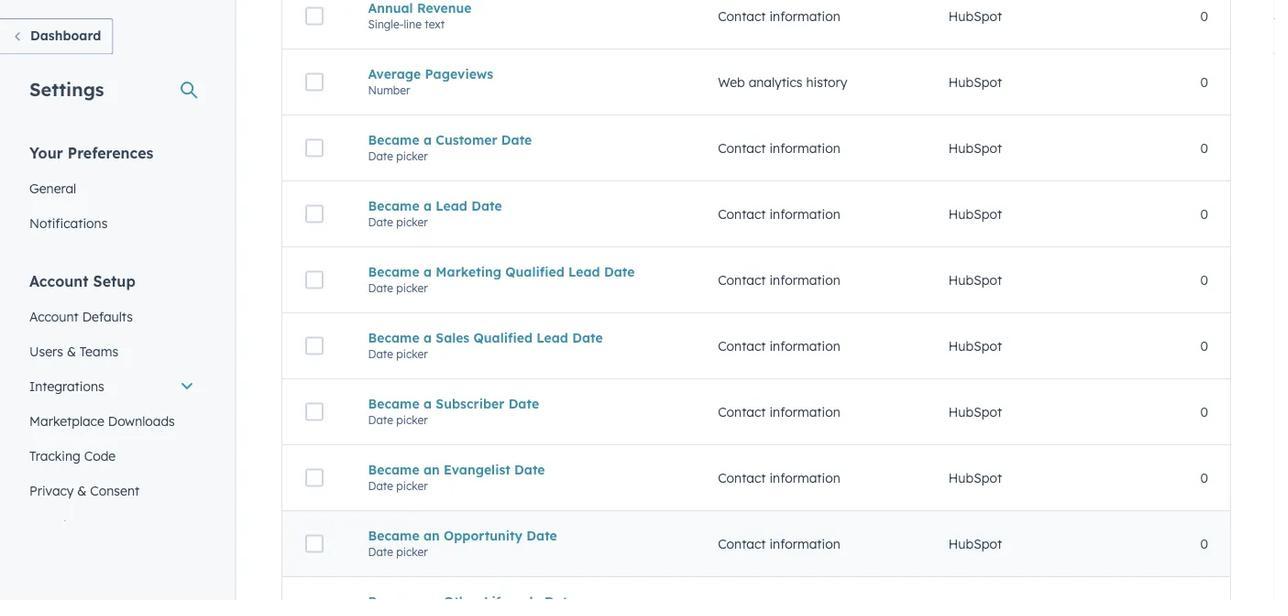Task type: locate. For each thing, give the bounding box(es) containing it.
became down became an evangelist date date picker
[[368, 528, 420, 544]]

1 horizontal spatial &
[[77, 483, 87, 499]]

lead inside became a marketing qualified lead date date picker
[[569, 264, 600, 280]]

1 a from the top
[[424, 132, 432, 148]]

7 information from the top
[[770, 470, 841, 486]]

1 horizontal spatial lead
[[537, 330, 569, 346]]

lead inside became a sales qualified lead date date picker
[[537, 330, 569, 346]]

&
[[67, 343, 76, 359], [77, 483, 87, 499]]

5 contact from the top
[[718, 338, 766, 354]]

account
[[29, 272, 89, 290], [29, 309, 79, 325]]

3 picker from the top
[[397, 281, 428, 295]]

2 horizontal spatial lead
[[569, 264, 600, 280]]

code
[[84, 448, 116, 464]]

account setup element
[[18, 271, 205, 543]]

0 vertical spatial &
[[67, 343, 76, 359]]

0 horizontal spatial lead
[[436, 198, 468, 214]]

more button
[[804, 544, 873, 574]]

4 information from the top
[[770, 272, 841, 288]]

1 an from the top
[[424, 462, 440, 478]]

setup
[[93, 272, 136, 290]]

privacy & consent
[[29, 483, 140, 499]]

7 contact information from the top
[[718, 470, 841, 486]]

4 hubspot from the top
[[949, 206, 1002, 222]]

tracking code link
[[18, 439, 205, 474]]

6 contact from the top
[[718, 404, 766, 420]]

0
[[1201, 8, 1209, 24], [1201, 74, 1209, 90], [1201, 140, 1209, 156], [1201, 206, 1209, 222], [1201, 272, 1209, 288], [1201, 338, 1209, 354], [1201, 404, 1209, 420], [1201, 470, 1209, 486], [1201, 536, 1209, 552]]

a inside became a marketing qualified lead date date picker
[[424, 264, 432, 280]]

8 contact from the top
[[718, 536, 766, 552]]

became a lead date button
[[368, 198, 674, 214]]

became left evangelist
[[368, 462, 420, 478]]

8 contact information from the top
[[718, 536, 841, 552]]

4 picker from the top
[[397, 347, 428, 361]]

2 contact information from the top
[[718, 140, 841, 156]]

7 picker from the top
[[397, 545, 428, 559]]

an left evangelist
[[424, 462, 440, 478]]

pageviews
[[425, 66, 493, 82]]

0 for average pageviews
[[1201, 74, 1209, 90]]

a left subscriber
[[424, 396, 432, 412]]

qualified
[[506, 264, 565, 280], [474, 330, 533, 346]]

contact for became a marketing qualified lead date
[[718, 272, 766, 288]]

information
[[770, 8, 841, 24], [770, 140, 841, 156], [770, 206, 841, 222], [770, 272, 841, 288], [770, 338, 841, 354], [770, 404, 841, 420], [770, 470, 841, 486], [770, 536, 841, 552]]

customer
[[436, 132, 498, 148]]

hubspot for became a subscriber date
[[949, 404, 1002, 420]]

5 information from the top
[[770, 338, 841, 354]]

sales
[[436, 330, 470, 346]]

became inside became an opportunity date date picker
[[368, 528, 420, 544]]

became left subscriber
[[368, 396, 420, 412]]

contact information for became a sales qualified lead date
[[718, 338, 841, 354]]

picker inside became an opportunity date date picker
[[397, 545, 428, 559]]

clone
[[752, 552, 781, 566]]

users & teams link
[[18, 334, 205, 369]]

picker for lead
[[397, 215, 428, 229]]

contact information for became a marketing qualified lead date
[[718, 272, 841, 288]]

an inside became an opportunity date date picker
[[424, 528, 440, 544]]

became left sales
[[368, 330, 420, 346]]

hubspot for became a sales qualified lead date
[[949, 338, 1002, 354]]

an inside became an evangelist date date picker
[[424, 462, 440, 478]]

qualified right marketing
[[506, 264, 565, 280]]

contact
[[718, 8, 766, 24], [718, 140, 766, 156], [718, 206, 766, 222], [718, 272, 766, 288], [718, 338, 766, 354], [718, 404, 766, 420], [718, 470, 766, 486], [718, 536, 766, 552]]

8 hubspot from the top
[[949, 470, 1002, 486]]

account up users at bottom left
[[29, 309, 79, 325]]

lead down became a customer date date picker at the left top of page
[[436, 198, 468, 214]]

0 for became a sales qualified lead date
[[1201, 338, 1209, 354]]

an left opportunity
[[424, 528, 440, 544]]

& for privacy
[[77, 483, 87, 499]]

1 vertical spatial qualified
[[474, 330, 533, 346]]

3 information from the top
[[770, 206, 841, 222]]

picker up the became a subscriber date date picker at bottom left
[[397, 347, 428, 361]]

& right users at bottom left
[[67, 343, 76, 359]]

5 contact information from the top
[[718, 338, 841, 354]]

1 picker from the top
[[397, 149, 428, 163]]

5 a from the top
[[424, 396, 432, 412]]

4 became from the top
[[368, 330, 420, 346]]

9 hubspot from the top
[[949, 536, 1002, 552]]

lead inside became a lead date date picker
[[436, 198, 468, 214]]

dashboard link
[[0, 18, 113, 55]]

1 vertical spatial an
[[424, 528, 440, 544]]

qualified inside became a sales qualified lead date date picker
[[474, 330, 533, 346]]

lead up became a subscriber date button
[[537, 330, 569, 346]]

a inside became a customer date date picker
[[424, 132, 432, 148]]

lead for became a marketing qualified lead date
[[569, 264, 600, 280]]

web
[[718, 74, 745, 90]]

qualified for sales
[[474, 330, 533, 346]]

6 picker from the top
[[397, 479, 428, 493]]

0 for became a marketing qualified lead date
[[1201, 272, 1209, 288]]

picker up became an opportunity date date picker
[[397, 479, 428, 493]]

2 a from the top
[[424, 198, 432, 214]]

0 horizontal spatial &
[[67, 343, 76, 359]]

4 0 from the top
[[1201, 206, 1209, 222]]

2 became from the top
[[368, 198, 420, 214]]

information for became a customer date
[[770, 140, 841, 156]]

became a sales qualified lead date date picker
[[368, 330, 603, 361]]

2 information from the top
[[770, 140, 841, 156]]

became for became a subscriber date
[[368, 396, 420, 412]]

became
[[368, 132, 420, 148], [368, 198, 420, 214], [368, 264, 420, 280], [368, 330, 420, 346], [368, 396, 420, 412], [368, 462, 420, 478], [368, 528, 420, 544]]

an
[[424, 462, 440, 478], [424, 528, 440, 544]]

3 became from the top
[[368, 264, 420, 280]]

5 became from the top
[[368, 396, 420, 412]]

7 0 from the top
[[1201, 404, 1209, 420]]

contact information for became a subscriber date
[[718, 404, 841, 420]]

number
[[368, 83, 410, 97]]

account defaults link
[[18, 299, 205, 334]]

picker for opportunity
[[397, 545, 428, 559]]

analytics
[[749, 74, 803, 90]]

3 a from the top
[[424, 264, 432, 280]]

became down became a lead date date picker
[[368, 264, 420, 280]]

6 hubspot from the top
[[949, 338, 1002, 354]]

contact information
[[718, 8, 841, 24], [718, 140, 841, 156], [718, 206, 841, 222], [718, 272, 841, 288], [718, 338, 841, 354], [718, 404, 841, 420], [718, 470, 841, 486], [718, 536, 841, 552]]

4 a from the top
[[424, 330, 432, 346]]

0 vertical spatial account
[[29, 272, 89, 290]]

2 vertical spatial lead
[[537, 330, 569, 346]]

2 0 from the top
[[1201, 74, 1209, 90]]

6 information from the top
[[770, 404, 841, 420]]

8 0 from the top
[[1201, 470, 1209, 486]]

2 an from the top
[[424, 528, 440, 544]]

became a customer date date picker
[[368, 132, 532, 163]]

lead
[[436, 198, 468, 214], [569, 264, 600, 280], [537, 330, 569, 346]]

picker inside the became a subscriber date date picker
[[397, 413, 428, 427]]

qualified right sales
[[474, 330, 533, 346]]

0 vertical spatial lead
[[436, 198, 468, 214]]

3 hubspot from the top
[[949, 140, 1002, 156]]

became for became an evangelist date
[[368, 462, 420, 478]]

became inside became a marketing qualified lead date date picker
[[368, 264, 420, 280]]

1 account from the top
[[29, 272, 89, 290]]

1 information from the top
[[770, 8, 841, 24]]

account up account defaults
[[29, 272, 89, 290]]

a inside became a sales qualified lead date date picker
[[424, 330, 432, 346]]

lead up became a sales qualified lead date button
[[569, 264, 600, 280]]

date
[[502, 132, 532, 148], [368, 149, 393, 163], [472, 198, 502, 214], [368, 215, 393, 229], [604, 264, 635, 280], [368, 281, 393, 295], [572, 330, 603, 346], [368, 347, 393, 361], [509, 396, 539, 412], [368, 413, 393, 427], [515, 462, 545, 478], [368, 479, 393, 493], [527, 528, 557, 544], [368, 545, 393, 559]]

line
[[404, 17, 422, 31]]

picker up became an evangelist date date picker
[[397, 413, 428, 427]]

7 became from the top
[[368, 528, 420, 544]]

1 vertical spatial &
[[77, 483, 87, 499]]

text
[[425, 17, 445, 31]]

became down number
[[368, 132, 420, 148]]

became inside became a lead date date picker
[[368, 198, 420, 214]]

3 0 from the top
[[1201, 140, 1209, 156]]

more
[[820, 552, 846, 566]]

1 vertical spatial account
[[29, 309, 79, 325]]

hubspot
[[949, 8, 1002, 24], [949, 74, 1002, 90], [949, 140, 1002, 156], [949, 206, 1002, 222], [949, 272, 1002, 288], [949, 338, 1002, 354], [949, 404, 1002, 420], [949, 470, 1002, 486], [949, 536, 1002, 552]]

a inside the became a subscriber date date picker
[[424, 396, 432, 412]]

marketplace
[[29, 413, 104, 429]]

average
[[368, 66, 421, 82]]

0 for became a lead date
[[1201, 206, 1209, 222]]

preferences
[[68, 144, 154, 162]]

privacy
[[29, 483, 74, 499]]

became for became a sales qualified lead date
[[368, 330, 420, 346]]

users
[[29, 343, 63, 359]]

3 contact from the top
[[718, 206, 766, 222]]

became inside became an evangelist date date picker
[[368, 462, 420, 478]]

6 contact information from the top
[[718, 404, 841, 420]]

7 contact from the top
[[718, 470, 766, 486]]

a left customer
[[424, 132, 432, 148]]

became a customer date button
[[368, 132, 674, 148]]

became inside became a sales qualified lead date date picker
[[368, 330, 420, 346]]

6 0 from the top
[[1201, 338, 1209, 354]]

picker down became a lead date date picker
[[397, 281, 428, 295]]

marketing
[[436, 264, 502, 280]]

a
[[424, 132, 432, 148], [424, 198, 432, 214], [424, 264, 432, 280], [424, 330, 432, 346], [424, 396, 432, 412]]

4 contact information from the top
[[718, 272, 841, 288]]

0 vertical spatial qualified
[[506, 264, 565, 280]]

1 vertical spatial lead
[[569, 264, 600, 280]]

2 picker from the top
[[397, 215, 428, 229]]

became down became a customer date date picker at the left top of page
[[368, 198, 420, 214]]

general
[[29, 180, 76, 196]]

contact information for became a lead date
[[718, 206, 841, 222]]

picker
[[397, 149, 428, 163], [397, 215, 428, 229], [397, 281, 428, 295], [397, 347, 428, 361], [397, 413, 428, 427], [397, 479, 428, 493], [397, 545, 428, 559]]

qualified inside became a marketing qualified lead date date picker
[[506, 264, 565, 280]]

information for became a marketing qualified lead date
[[770, 272, 841, 288]]

1 became from the top
[[368, 132, 420, 148]]

information for became a lead date
[[770, 206, 841, 222]]

2 account from the top
[[29, 309, 79, 325]]

& right privacy
[[77, 483, 87, 499]]

1 contact information from the top
[[718, 8, 841, 24]]

5 0 from the top
[[1201, 272, 1209, 288]]

5 hubspot from the top
[[949, 272, 1002, 288]]

information for became a sales qualified lead date
[[770, 338, 841, 354]]

picker down became an evangelist date date picker
[[397, 545, 428, 559]]

teams
[[80, 343, 118, 359]]

became inside the became a subscriber date date picker
[[368, 396, 420, 412]]

became inside became a customer date date picker
[[368, 132, 420, 148]]

a left marketing
[[424, 264, 432, 280]]

downloads
[[108, 413, 175, 429]]

0 vertical spatial an
[[424, 462, 440, 478]]

picker inside became a sales qualified lead date date picker
[[397, 347, 428, 361]]

5 picker from the top
[[397, 413, 428, 427]]

1 hubspot from the top
[[949, 8, 1002, 24]]

2 hubspot from the top
[[949, 74, 1002, 90]]

picker inside became an evangelist date date picker
[[397, 479, 428, 493]]

a down became a customer date date picker at the left top of page
[[424, 198, 432, 214]]

a left sales
[[424, 330, 432, 346]]

picker down became a customer date date picker at the left top of page
[[397, 215, 428, 229]]

picker up became a lead date date picker
[[397, 149, 428, 163]]

2 contact from the top
[[718, 140, 766, 156]]

4 contact from the top
[[718, 272, 766, 288]]

web analytics history
[[718, 74, 848, 90]]

became an opportunity date date picker
[[368, 528, 557, 559]]

3 contact information from the top
[[718, 206, 841, 222]]

privacy & consent link
[[18, 474, 205, 509]]

a inside became a lead date date picker
[[424, 198, 432, 214]]

hubspot for became a marketing qualified lead date
[[949, 272, 1002, 288]]

picker inside became a customer date date picker
[[397, 149, 428, 163]]

7 hubspot from the top
[[949, 404, 1002, 420]]

0 for became a customer date
[[1201, 140, 1209, 156]]

account for account defaults
[[29, 309, 79, 325]]

6 became from the top
[[368, 462, 420, 478]]

picker inside became a lead date date picker
[[397, 215, 428, 229]]



Task type: vqa. For each thing, say whether or not it's contained in the screenshot.


Task type: describe. For each thing, give the bounding box(es) containing it.
picker for subscriber
[[397, 413, 428, 427]]

became a marketing qualified lead date date picker
[[368, 264, 635, 295]]

marketplace downloads link
[[18, 404, 205, 439]]

single-
[[368, 17, 404, 31]]

0 for became a subscriber date
[[1201, 404, 1209, 420]]

integrations
[[29, 378, 104, 394]]

opportunity
[[444, 528, 523, 544]]

tracking code
[[29, 448, 116, 464]]

your preferences element
[[18, 143, 205, 241]]

became a subscriber date button
[[368, 396, 674, 412]]

lead for became a sales qualified lead date
[[537, 330, 569, 346]]

an for evangelist
[[424, 462, 440, 478]]

defaults
[[82, 309, 133, 325]]

picker inside became a marketing qualified lead date date picker
[[397, 281, 428, 295]]

contact for became a lead date
[[718, 206, 766, 222]]

hubspot for became a lead date
[[949, 206, 1002, 222]]

1 0 from the top
[[1201, 8, 1209, 24]]

contact for became a sales qualified lead date
[[718, 338, 766, 354]]

hubspot for average pageviews
[[949, 74, 1002, 90]]

became a sales qualified lead date button
[[368, 330, 674, 346]]

became a marketing qualified lead date button
[[368, 264, 674, 280]]

an for opportunity
[[424, 528, 440, 544]]

users & teams
[[29, 343, 118, 359]]

became for became a customer date
[[368, 132, 420, 148]]

account defaults
[[29, 309, 133, 325]]

security link
[[18, 509, 205, 543]]

became an opportunity date button
[[368, 528, 674, 544]]

general link
[[18, 171, 205, 206]]

9 0 from the top
[[1201, 536, 1209, 552]]

notifications link
[[18, 206, 205, 241]]

account setup
[[29, 272, 136, 290]]

picker for evangelist
[[397, 479, 428, 493]]

notifications
[[29, 215, 108, 231]]

information for became a subscriber date
[[770, 404, 841, 420]]

contact for became an evangelist date
[[718, 470, 766, 486]]

subscriber
[[436, 396, 505, 412]]

security
[[29, 518, 79, 534]]

picker for customer
[[397, 149, 428, 163]]

became for became a marketing qualified lead date
[[368, 264, 420, 280]]

contact information for became a customer date
[[718, 140, 841, 156]]

became a subscriber date date picker
[[368, 396, 539, 427]]

contact information for became an evangelist date
[[718, 470, 841, 486]]

8 information from the top
[[770, 536, 841, 552]]

settings
[[29, 77, 104, 100]]

a for marketing
[[424, 264, 432, 280]]

0 for became an evangelist date
[[1201, 470, 1209, 486]]

hubspot for became an evangelist date
[[949, 470, 1002, 486]]

evangelist
[[444, 462, 511, 478]]

contact for became a customer date
[[718, 140, 766, 156]]

qualified for marketing
[[506, 264, 565, 280]]

integrations button
[[18, 369, 205, 404]]

1 contact from the top
[[718, 8, 766, 24]]

average pageviews button
[[368, 66, 674, 82]]

clone button
[[737, 544, 797, 574]]

became for became a lead date
[[368, 198, 420, 214]]

information for became an evangelist date
[[770, 470, 841, 486]]

a for subscriber
[[424, 396, 432, 412]]

consent
[[90, 483, 140, 499]]

hubspot for became a customer date
[[949, 140, 1002, 156]]

account for account setup
[[29, 272, 89, 290]]

a for lead
[[424, 198, 432, 214]]

tracking
[[29, 448, 81, 464]]

& for users
[[67, 343, 76, 359]]

average pageviews number
[[368, 66, 493, 97]]

marketplace downloads
[[29, 413, 175, 429]]

a for customer
[[424, 132, 432, 148]]

dashboard
[[30, 28, 101, 44]]

became an evangelist date date picker
[[368, 462, 545, 493]]

became an evangelist date button
[[368, 462, 674, 478]]

contact for became a subscriber date
[[718, 404, 766, 420]]

your preferences
[[29, 144, 154, 162]]

single-line text
[[368, 17, 445, 31]]

history
[[807, 74, 848, 90]]

became a lead date date picker
[[368, 198, 502, 229]]

became for became an opportunity date
[[368, 528, 420, 544]]

your
[[29, 144, 63, 162]]

a for sales
[[424, 330, 432, 346]]



